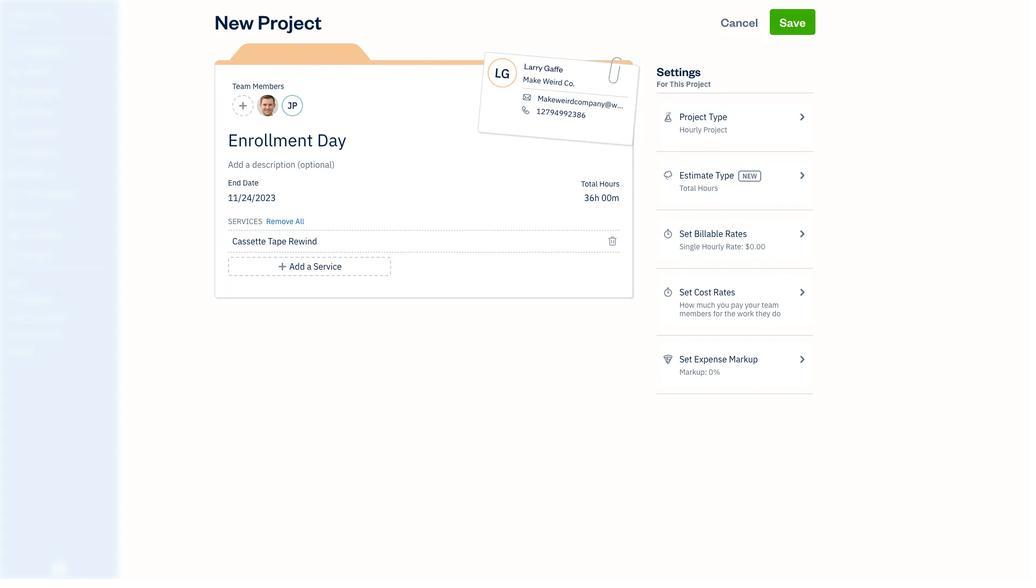 Task type: vqa. For each thing, say whether or not it's contained in the screenshot.
Send
no



Task type: describe. For each thing, give the bounding box(es) containing it.
single
[[680, 242, 700, 252]]

remove all button
[[264, 213, 304, 228]]

co.
[[564, 78, 575, 89]]

for
[[657, 79, 668, 89]]

$0.00
[[745, 242, 765, 252]]

weird
[[543, 76, 563, 88]]

billable
[[694, 229, 723, 239]]

you
[[717, 300, 729, 310]]

end date
[[228, 178, 259, 188]]

project type
[[680, 112, 727, 122]]

bank connections image
[[8, 329, 115, 338]]

services
[[228, 217, 262, 226]]

jp
[[287, 100, 297, 111]]

rate
[[726, 242, 741, 252]]

team
[[762, 300, 779, 310]]

timetracking image
[[663, 228, 673, 240]]

remove project service image
[[608, 235, 618, 248]]

services remove all
[[228, 217, 304, 226]]

cancel button
[[711, 9, 768, 35]]

hourly project
[[680, 125, 727, 135]]

rates for set cost rates
[[714, 287, 735, 298]]

all
[[295, 217, 304, 226]]

Project Name text field
[[228, 129, 523, 151]]

add a service button
[[228, 257, 391, 276]]

lg
[[494, 64, 511, 82]]

date
[[243, 178, 259, 188]]

single hourly rate : $0.00
[[680, 242, 765, 252]]

chevronright image for estimate type
[[797, 169, 807, 182]]

rates for set billable rates
[[725, 229, 747, 239]]

envelope image
[[521, 93, 533, 102]]

rewind
[[289, 236, 317, 247]]

the
[[725, 309, 736, 319]]

add
[[289, 261, 305, 272]]

1 horizontal spatial total hours
[[680, 184, 718, 193]]

chevronright image for set billable rates
[[797, 228, 807, 240]]

timer image
[[7, 189, 20, 200]]

expense image
[[7, 149, 20, 159]]

members
[[253, 82, 284, 91]]

dashboard image
[[7, 47, 20, 57]]

gaffe
[[544, 63, 564, 75]]

makeweirdcompany@weird.co
[[537, 94, 641, 112]]

payment image
[[7, 128, 20, 139]]

estimate type
[[680, 170, 734, 181]]

team
[[232, 82, 251, 91]]

Hourly Budget text field
[[584, 193, 620, 203]]

cassette tape rewind
[[232, 236, 317, 247]]

how
[[680, 300, 695, 310]]

chart image
[[7, 230, 20, 241]]

0 horizontal spatial hours
[[600, 179, 620, 189]]

markup:
[[680, 368, 707, 377]]

project image
[[7, 169, 20, 180]]

your
[[745, 300, 760, 310]]

expense
[[694, 354, 727, 365]]

larry
[[524, 61, 543, 73]]

save
[[780, 14, 806, 30]]

invoice image
[[7, 108, 20, 119]]

1 horizontal spatial total
[[680, 184, 696, 193]]

End date in  format text field
[[228, 193, 359, 203]]



Task type: locate. For each thing, give the bounding box(es) containing it.
type up hourly project
[[709, 112, 727, 122]]

0 vertical spatial rates
[[725, 229, 747, 239]]

:
[[741, 242, 744, 252]]

estimates image
[[663, 169, 673, 182]]

new
[[743, 172, 757, 180]]

much
[[697, 300, 715, 310]]

save button
[[770, 9, 816, 35]]

add team member image
[[238, 99, 248, 112]]

0 horizontal spatial total hours
[[581, 179, 620, 189]]

markup
[[729, 354, 758, 365]]

2 chevronright image from the top
[[797, 169, 807, 182]]

rates up 'you'
[[714, 287, 735, 298]]

1 chevronright image from the top
[[797, 111, 807, 123]]

projects image
[[663, 111, 673, 123]]

total hours
[[581, 179, 620, 189], [680, 184, 718, 193]]

set up single
[[680, 229, 692, 239]]

settings
[[657, 64, 701, 79]]

phone image
[[520, 105, 532, 115]]

type for estimate type
[[716, 170, 734, 181]]

1 vertical spatial set
[[680, 287, 692, 298]]

0 vertical spatial hourly
[[680, 125, 702, 135]]

turtle
[[9, 10, 39, 20]]

1 horizontal spatial hourly
[[702, 242, 724, 252]]

members
[[680, 309, 712, 319]]

1 chevronright image from the top
[[797, 228, 807, 240]]

settings image
[[8, 347, 115, 355]]

for
[[713, 309, 723, 319]]

hourly down "project type"
[[680, 125, 702, 135]]

1 vertical spatial chevronright image
[[797, 286, 807, 299]]

set cost rates
[[680, 287, 735, 298]]

chevronright image for set cost rates
[[797, 286, 807, 299]]

2 vertical spatial set
[[680, 354, 692, 365]]

1 vertical spatial hourly
[[702, 242, 724, 252]]

work
[[737, 309, 754, 319]]

project
[[258, 9, 322, 34], [686, 79, 711, 89], [680, 112, 707, 122], [704, 125, 727, 135]]

owner
[[9, 21, 28, 30]]

rates up rate
[[725, 229, 747, 239]]

total
[[581, 179, 598, 189], [680, 184, 696, 193]]

total up hourly budget text field
[[581, 179, 598, 189]]

team members
[[232, 82, 284, 91]]

0 vertical spatial chevronright image
[[797, 228, 807, 240]]

0 vertical spatial set
[[680, 229, 692, 239]]

set for set cost rates
[[680, 287, 692, 298]]

timetracking image
[[663, 286, 673, 299]]

main element
[[0, 0, 145, 580]]

chevronright image
[[797, 228, 807, 240], [797, 286, 807, 299]]

chevronright image for project type
[[797, 111, 807, 123]]

expenses image
[[663, 353, 673, 366]]

type
[[709, 112, 727, 122], [716, 170, 734, 181]]

hourly down 'set billable rates'
[[702, 242, 724, 252]]

set billable rates
[[680, 229, 747, 239]]

money image
[[7, 210, 20, 221]]

set for set expense markup
[[680, 354, 692, 365]]

set
[[680, 229, 692, 239], [680, 287, 692, 298], [680, 354, 692, 365]]

total hours down estimate
[[680, 184, 718, 193]]

add a service
[[289, 261, 342, 272]]

type left new
[[716, 170, 734, 181]]

0 vertical spatial type
[[709, 112, 727, 122]]

set for set billable rates
[[680, 229, 692, 239]]

2 vertical spatial chevronright image
[[797, 353, 807, 366]]

settings for this project
[[657, 64, 711, 89]]

markup: 0%
[[680, 368, 720, 377]]

new project
[[215, 9, 322, 34]]

hourly
[[680, 125, 702, 135], [702, 242, 724, 252]]

plus image
[[277, 260, 287, 273]]

items and services image
[[8, 312, 115, 321]]

new
[[215, 9, 254, 34]]

client image
[[7, 67, 20, 78]]

hours down estimate type
[[698, 184, 718, 193]]

hours
[[600, 179, 620, 189], [698, 184, 718, 193]]

total hours up hourly budget text field
[[581, 179, 620, 189]]

1 horizontal spatial hours
[[698, 184, 718, 193]]

cost
[[694, 287, 712, 298]]

Project Description text field
[[228, 158, 523, 171]]

chevronright image
[[797, 111, 807, 123], [797, 169, 807, 182], [797, 353, 807, 366]]

0 horizontal spatial total
[[581, 179, 598, 189]]

2 chevronright image from the top
[[797, 286, 807, 299]]

estimate image
[[7, 87, 20, 98]]

how much you pay your team members for the work they do
[[680, 300, 781, 319]]

1 vertical spatial chevronright image
[[797, 169, 807, 182]]

2 set from the top
[[680, 287, 692, 298]]

set up 'markup:'
[[680, 354, 692, 365]]

3 set from the top
[[680, 354, 692, 365]]

1 set from the top
[[680, 229, 692, 239]]

type for project type
[[709, 112, 727, 122]]

make
[[523, 74, 542, 86]]

this
[[670, 79, 684, 89]]

service
[[313, 261, 342, 272]]

team members image
[[8, 295, 115, 304]]

inc
[[41, 10, 56, 20]]

cancel
[[721, 14, 758, 30]]

do
[[772, 309, 781, 319]]

they
[[756, 309, 771, 319]]

total down estimate
[[680, 184, 696, 193]]

chevronright image for set expense markup
[[797, 353, 807, 366]]

set up the how
[[680, 287, 692, 298]]

0 horizontal spatial hourly
[[680, 125, 702, 135]]

1 vertical spatial rates
[[714, 287, 735, 298]]

freshbooks image
[[50, 562, 68, 575]]

larry gaffe make weird co.
[[523, 61, 575, 89]]

tape
[[268, 236, 287, 247]]

0 vertical spatial chevronright image
[[797, 111, 807, 123]]

a
[[307, 261, 311, 272]]

set expense markup
[[680, 354, 758, 365]]

cassette
[[232, 236, 266, 247]]

report image
[[7, 251, 20, 261]]

estimate
[[680, 170, 714, 181]]

3 chevronright image from the top
[[797, 353, 807, 366]]

0%
[[709, 368, 720, 377]]

1 vertical spatial type
[[716, 170, 734, 181]]

rates
[[725, 229, 747, 239], [714, 287, 735, 298]]

turtle inc owner
[[9, 10, 56, 30]]

pay
[[731, 300, 743, 310]]

hours up hourly budget text field
[[600, 179, 620, 189]]

end
[[228, 178, 241, 188]]

12794992386
[[536, 106, 586, 120]]

project inside settings for this project
[[686, 79, 711, 89]]

apps image
[[8, 278, 115, 287]]

remove
[[266, 217, 294, 226]]



